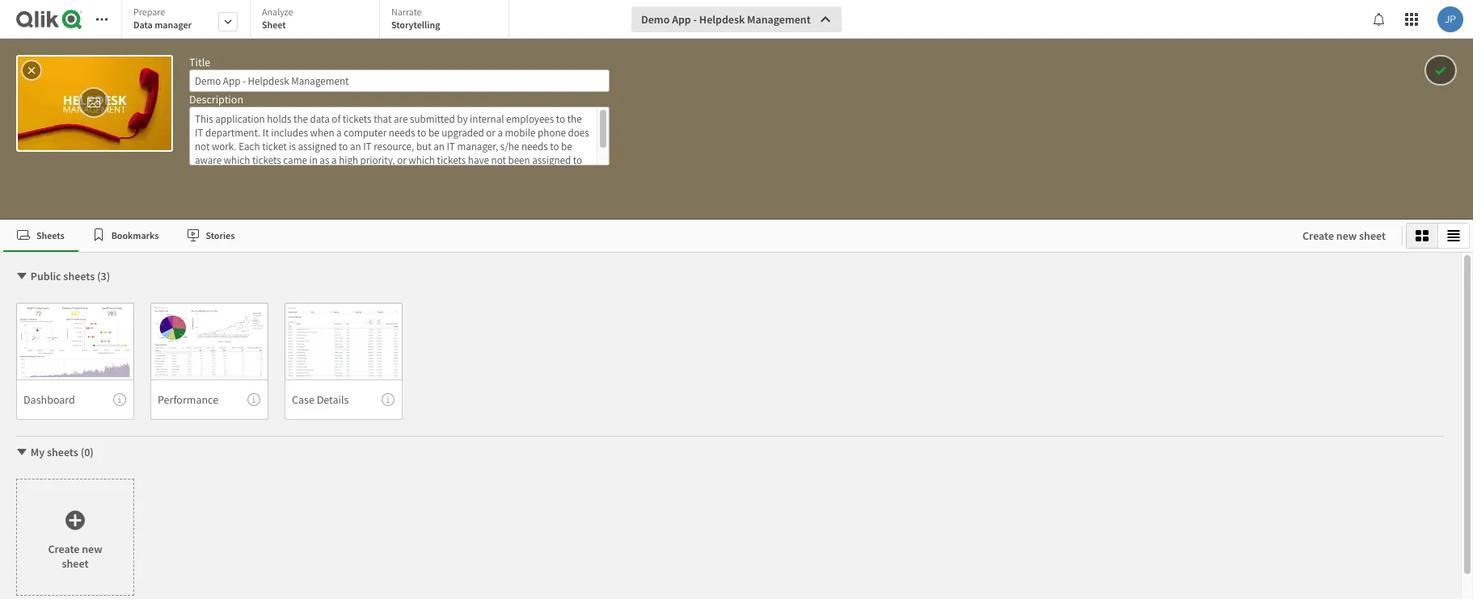 Task type: describe. For each thing, give the bounding box(es) containing it.
data
[[133, 19, 153, 31]]

-
[[693, 12, 697, 27]]

public sheets (3)
[[31, 269, 110, 284]]

narrate storytelling
[[391, 6, 440, 31]]

performance
[[158, 393, 218, 407]]

reset thumbnail image
[[24, 62, 39, 78]]

my
[[31, 446, 45, 460]]

sheets button
[[3, 220, 78, 252]]

helpdesk
[[699, 12, 745, 27]]

demo app - helpdesk management button
[[631, 6, 841, 32]]

sheets for public sheets
[[63, 269, 95, 284]]

1 vertical spatial create new sheet
[[48, 542, 102, 571]]

public
[[31, 269, 61, 284]]

0 horizontal spatial create
[[48, 542, 80, 557]]

toolbar containing demo app - helpdesk management
[[0, 0, 1473, 220]]

details
[[317, 393, 349, 407]]

stories
[[206, 229, 235, 241]]

tooltip for dashboard
[[113, 394, 126, 407]]

app
[[672, 12, 691, 27]]

new inside create new sheet
[[82, 542, 102, 557]]

my sheets (0)
[[31, 446, 94, 460]]

list view image
[[1447, 230, 1460, 243]]

(0)
[[81, 446, 94, 460]]

demo app - helpdesk management
[[641, 12, 811, 27]]

prepare data manager
[[133, 6, 192, 31]]

manager
[[155, 19, 192, 31]]

tooltip for case details
[[382, 394, 395, 407]]

case details sheet is selected. press the spacebar or enter key to open case details sheet. use the right and left arrow keys to navigate. element
[[285, 303, 403, 420]]

analyze
[[262, 6, 293, 18]]

storytelling
[[391, 19, 440, 31]]

tooltip for performance
[[247, 394, 260, 407]]

tab list inside toolbar
[[121, 0, 515, 40]]



Task type: vqa. For each thing, say whether or not it's contained in the screenshot.
the view all LINK associated with Test Collection
no



Task type: locate. For each thing, give the bounding box(es) containing it.
0 vertical spatial new
[[1336, 229, 1357, 243]]

stop editing image
[[1434, 61, 1448, 80]]

0 vertical spatial sheets
[[63, 269, 95, 284]]

1 horizontal spatial sheet
[[1359, 229, 1386, 243]]

collapse image
[[15, 270, 28, 283]]

create inside button
[[1303, 229, 1334, 243]]

collapse image
[[15, 446, 28, 459]]

1 tooltip from the left
[[113, 394, 126, 407]]

sheets
[[63, 269, 95, 284], [47, 446, 78, 460]]

tooltip left the performance
[[113, 394, 126, 407]]

new inside create new sheet button
[[1336, 229, 1357, 243]]

sheet
[[262, 19, 286, 31]]

tab list containing prepare
[[121, 0, 515, 40]]

bookmarks button
[[78, 220, 173, 252]]

prepare
[[133, 6, 165, 18]]

group inside application
[[1406, 223, 1470, 249]]

0 horizontal spatial tooltip
[[113, 394, 126, 407]]

tab list
[[121, 0, 515, 40], [3, 220, 1286, 252]]

1 horizontal spatial new
[[1336, 229, 1357, 243]]

create
[[1303, 229, 1334, 243], [48, 542, 80, 557]]

1 vertical spatial sheet
[[62, 557, 89, 571]]

1 horizontal spatial tooltip
[[247, 394, 260, 407]]

tooltip inside "dashboard" 'menu item'
[[113, 394, 126, 407]]

bookmarks
[[111, 229, 159, 241]]

management
[[747, 12, 811, 27]]

0 vertical spatial tab list
[[121, 0, 515, 40]]

dashboard menu item
[[16, 380, 134, 420]]

group
[[1406, 223, 1470, 249]]

tooltip inside case details menu item
[[382, 394, 395, 407]]

performance menu item
[[150, 380, 268, 420]]

tooltip
[[113, 394, 126, 407], [247, 394, 260, 407], [382, 394, 395, 407]]

1 horizontal spatial create
[[1303, 229, 1334, 243]]

case details
[[292, 393, 349, 407]]

new
[[1336, 229, 1357, 243], [82, 542, 102, 557]]

case
[[292, 393, 314, 407]]

title
[[189, 55, 210, 70]]

0 horizontal spatial sheet
[[62, 557, 89, 571]]

sheet inside create new sheet
[[62, 557, 89, 571]]

application
[[0, 0, 1473, 600]]

sheets left (0)
[[47, 446, 78, 460]]

tab list containing sheets
[[3, 220, 1286, 252]]

tooltip inside the performance menu item
[[247, 394, 260, 407]]

(3)
[[97, 269, 110, 284]]

stories button
[[173, 220, 249, 252]]

dashboard sheet is selected. press the spacebar or enter key to open dashboard sheet. use the right and left arrow keys to navigate. element
[[16, 303, 134, 420]]

3 tooltip from the left
[[382, 394, 395, 407]]

0 horizontal spatial new
[[82, 542, 102, 557]]

0 vertical spatial create new sheet
[[1303, 229, 1386, 243]]

sheets left (3)
[[63, 269, 95, 284]]

1 vertical spatial tab list
[[3, 220, 1286, 252]]

tooltip right details
[[382, 394, 395, 407]]

case details menu item
[[285, 380, 403, 420]]

toolbar
[[0, 0, 1473, 220]]

sheet inside button
[[1359, 229, 1386, 243]]

application containing demo app - helpdesk management
[[0, 0, 1473, 600]]

tooltip left case
[[247, 394, 260, 407]]

0 horizontal spatial create new sheet
[[48, 542, 102, 571]]

2 tooltip from the left
[[247, 394, 260, 407]]

dashboard
[[23, 393, 75, 407]]

sheet
[[1359, 229, 1386, 243], [62, 557, 89, 571]]

1 vertical spatial create
[[48, 542, 80, 557]]

2 horizontal spatial tooltip
[[382, 394, 395, 407]]

create new sheet inside button
[[1303, 229, 1386, 243]]

james peterson image
[[1438, 6, 1463, 32]]

1 vertical spatial new
[[82, 542, 102, 557]]

narrate
[[391, 6, 422, 18]]

grid view image
[[1416, 230, 1429, 243]]

sheets
[[36, 229, 64, 241]]

1 vertical spatial sheets
[[47, 446, 78, 460]]

0 vertical spatial sheet
[[1359, 229, 1386, 243]]

None text field
[[189, 70, 610, 92], [189, 107, 610, 166], [189, 70, 610, 92], [189, 107, 610, 166]]

create new sheet button
[[1290, 223, 1399, 249]]

1 horizontal spatial create new sheet
[[1303, 229, 1386, 243]]

performance sheet is selected. press the spacebar or enter key to open performance sheet. use the right and left arrow keys to navigate. element
[[150, 303, 268, 420]]

create new sheet
[[1303, 229, 1386, 243], [48, 542, 102, 571]]

change thumbnail image
[[87, 93, 101, 112]]

0 vertical spatial create
[[1303, 229, 1334, 243]]

demo
[[641, 12, 670, 27]]

analyze sheet
[[262, 6, 293, 31]]

description
[[189, 92, 243, 107]]

sheets for my sheets
[[47, 446, 78, 460]]



